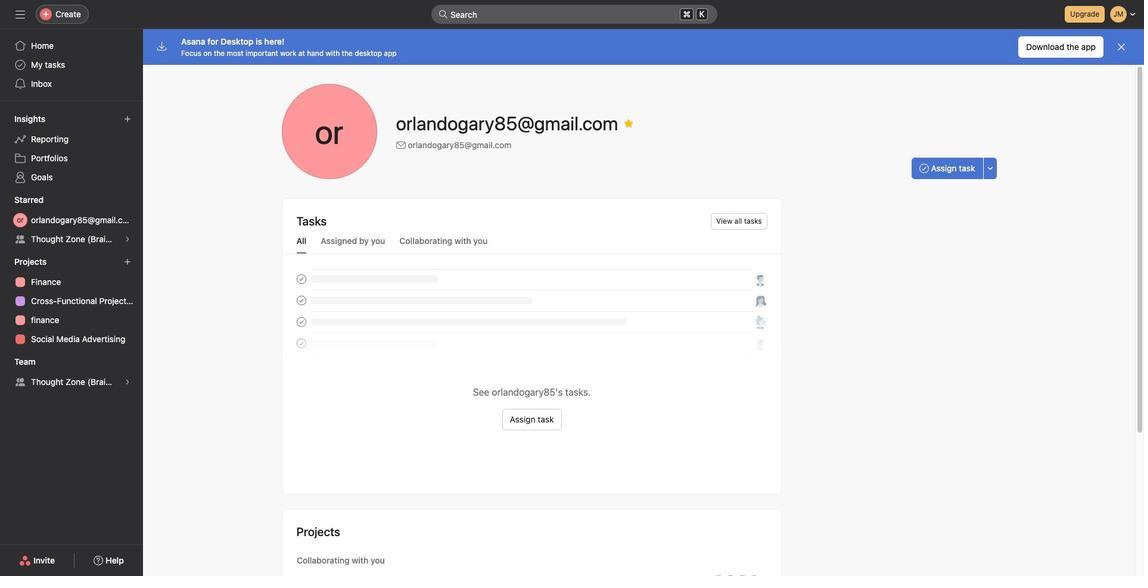 Task type: describe. For each thing, give the bounding box(es) containing it.
global element
[[0, 29, 143, 101]]

new insights image
[[124, 116, 131, 123]]

projects element
[[0, 251, 143, 352]]

hide sidebar image
[[15, 10, 25, 19]]

dismiss image
[[1117, 42, 1126, 52]]

teams element
[[0, 352, 143, 394]]

tasks tabs tab list
[[282, 235, 781, 254]]

insights element
[[0, 108, 143, 189]]

starred element
[[0, 189, 143, 251]]

prominent image
[[439, 10, 448, 19]]



Task type: locate. For each thing, give the bounding box(es) containing it.
1 see details, thought zone (brainstorm space) image from the top
[[124, 236, 131, 243]]

remove from starred image
[[624, 119, 634, 128]]

0 vertical spatial see details, thought zone (brainstorm space) image
[[124, 236, 131, 243]]

see details, thought zone (brainstorm space) image inside starred element
[[124, 236, 131, 243]]

None field
[[431, 5, 717, 24]]

more options image
[[986, 165, 994, 172]]

see details, thought zone (brainstorm space) image inside teams element
[[124, 379, 131, 386]]

see details, thought zone (brainstorm space) image
[[124, 236, 131, 243], [124, 379, 131, 386]]

1 vertical spatial see details, thought zone (brainstorm space) image
[[124, 379, 131, 386]]

new project or portfolio image
[[124, 259, 131, 266]]

Search tasks, projects, and more text field
[[431, 5, 717, 24]]

2 see details, thought zone (brainstorm space) image from the top
[[124, 379, 131, 386]]



Task type: vqa. For each thing, say whether or not it's contained in the screenshot.
the rightmost pr
no



